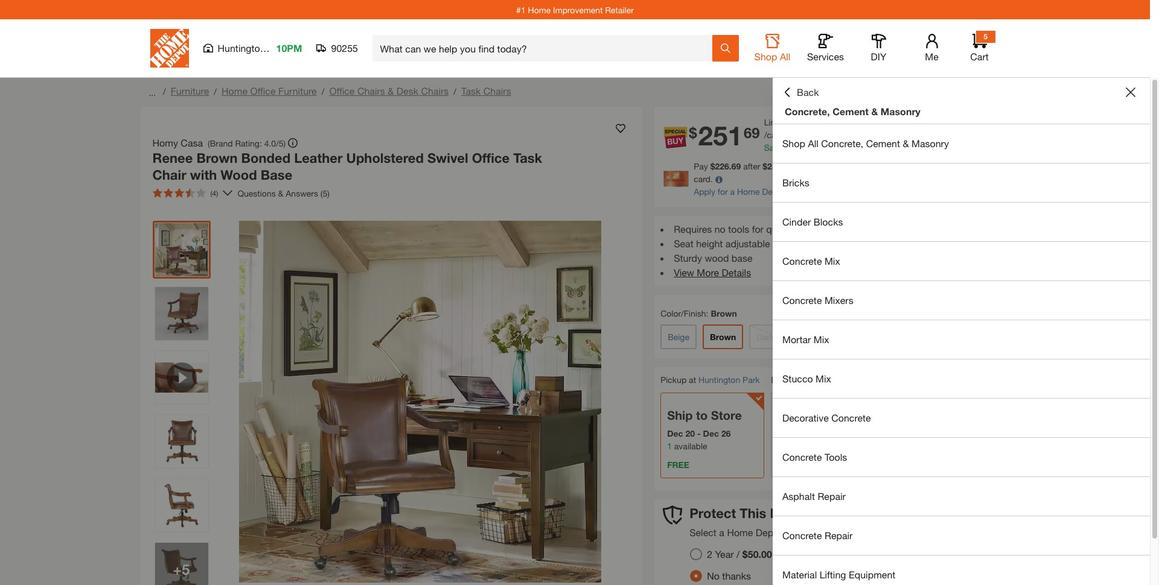 Task type: describe. For each thing, give the bounding box(es) containing it.
%)
[[830, 142, 840, 153]]

depot inside protect this item select a home depot protection plan by allstate for:
[[756, 527, 782, 539]]

delivering
[[771, 375, 808, 385]]

2 furniture from the left
[[278, 85, 317, 97]]

pickup at huntington park
[[661, 375, 760, 385]]

3 chairs from the left
[[483, 85, 511, 97]]

back button
[[782, 86, 819, 98]]

material lifting equipment
[[782, 569, 895, 581]]

0 vertical spatial masonry
[[881, 106, 921, 117]]

color/finish : brown
[[661, 308, 737, 319]]

assembly
[[834, 223, 875, 235]]

free for friday,
[[778, 460, 800, 470]]

brown inside button
[[710, 332, 736, 342]]

#1
[[516, 5, 526, 15]]

info image
[[715, 176, 722, 184]]

brown homy casa task chairs renee 64.0 image
[[155, 223, 208, 276]]

1 vertical spatial park
[[743, 375, 760, 385]]

$ inside $ 251 69
[[689, 125, 697, 141]]

task inside ... / furniture / home office furniture / office chairs & desk chairs / task chairs
[[461, 85, 481, 97]]

a inside your total qualifying purchase upon opening a new card.
[[966, 161, 971, 171]]

easy
[[811, 223, 831, 235]]

stucco mix link
[[773, 360, 1150, 398]]

furniture link
[[171, 85, 209, 97]]

base
[[261, 167, 292, 183]]

/ right ... button
[[163, 86, 166, 97]]

mortar mix link
[[773, 321, 1150, 359]]

39
[[820, 142, 830, 153]]

:
[[706, 308, 708, 319]]

stucco mix
[[782, 373, 831, 385]]

decorative concrete link
[[773, 399, 1150, 438]]

beige
[[668, 332, 689, 342]]

order
[[811, 117, 831, 127]]

asphalt
[[782, 491, 815, 502]]

94
[[814, 130, 824, 140]]

diy
[[871, 51, 886, 62]]

90255 inside button
[[331, 42, 358, 54]]

4.0
[[264, 138, 276, 148]]

for:
[[901, 527, 915, 539]]

/carton
[[764, 130, 791, 140]]

quick
[[766, 223, 790, 235]]

3.5 stars image
[[152, 188, 206, 198]]

desk
[[396, 85, 418, 97]]

material
[[782, 569, 817, 581]]

20 inside ship to store dec 20 - dec 26 1 available
[[685, 429, 695, 439]]

brown button
[[703, 325, 743, 350]]

$ right after
[[763, 161, 767, 171]]

limit 20 per order /carton $ 411 . 94 save $ 160 . 25 ( 39 %)
[[764, 117, 840, 153]]

2
[[707, 549, 712, 560]]

(4) link
[[148, 184, 233, 203]]

masonry inside shop all concrete, cement & masonry link
[[912, 138, 949, 149]]

2 dec from the left
[[703, 429, 719, 439]]

0 vertical spatial huntington
[[218, 42, 265, 54]]

swivel
[[427, 150, 468, 166]]

160
[[790, 142, 804, 153]]

concrete repair
[[782, 530, 853, 541]]

free for to
[[667, 460, 689, 470]]

/ left 'task chairs' link
[[454, 86, 456, 97]]

shop all
[[754, 51, 790, 62]]

purchase
[[874, 161, 909, 171]]

& up shop all concrete, cement & masonry
[[871, 106, 878, 117]]

(4) button
[[148, 184, 223, 203]]

questions
[[237, 188, 276, 198]]

requires
[[674, 223, 712, 235]]

no
[[715, 223, 726, 235]]

69
[[744, 125, 760, 141]]

consumer
[[787, 187, 827, 197]]

thanks
[[722, 571, 751, 582]]

qualifying
[[836, 161, 872, 171]]

home inside protect this item select a home depot protection plan by allstate for:
[[727, 527, 753, 539]]

plan
[[832, 527, 851, 539]]

with
[[190, 167, 217, 183]]

new
[[973, 161, 989, 171]]

5
[[983, 32, 988, 41]]

beige button
[[661, 325, 697, 350]]

total
[[817, 161, 834, 171]]

card.
[[694, 174, 713, 184]]

services
[[807, 51, 844, 62]]

/ right year
[[737, 549, 740, 560]]

for inside requires no tools for quick and easy assembly seat height adjustable sturdy wood base view more details
[[752, 223, 764, 235]]

1 furniture from the left
[[171, 85, 209, 97]]

bonded
[[241, 150, 290, 166]]

your total qualifying purchase upon opening a new card.
[[694, 161, 989, 184]]

90255 inside delivering to 90255
[[820, 375, 844, 386]]

& inside ... / furniture / home office furniture / office chairs & desk chairs / task chairs
[[388, 85, 394, 97]]

$50.00
[[742, 549, 772, 560]]

shop for shop all
[[754, 51, 777, 62]]

menu containing shop all concrete, cement & masonry
[[773, 124, 1150, 586]]

mortar mix
[[782, 334, 829, 345]]

by
[[853, 527, 864, 539]]

delivering to 90255
[[771, 375, 844, 386]]

1 horizontal spatial office
[[329, 85, 355, 97]]

... button
[[146, 84, 158, 101]]

concrete, cement & masonry
[[785, 106, 921, 117]]

cinder blocks link
[[773, 203, 1150, 241]]

renee
[[152, 150, 193, 166]]

huntington park button
[[698, 375, 760, 385]]

task chairs link
[[461, 85, 511, 97]]

mix for concrete mix
[[825, 255, 840, 267]]

option group containing 2 year /
[[685, 544, 782, 586]]

(brand rating: 4.0 /5)
[[208, 138, 286, 148]]

save
[[764, 142, 783, 153]]

concrete for concrete repair
[[782, 530, 822, 541]]

brown homy casa task chairs renee e1.1 image
[[155, 287, 208, 340]]

view
[[674, 267, 694, 278]]

ship
[[667, 409, 693, 422]]

2 year / $50.00
[[707, 549, 772, 560]]

limit
[[764, 117, 782, 127]]

$ right save
[[785, 142, 790, 153]]

& inside menu
[[903, 138, 909, 149]]

drawer close image
[[1126, 88, 1135, 97]]

concrete for concrete mix
[[782, 255, 822, 267]]

opening
[[933, 161, 964, 171]]

concrete mix
[[782, 255, 840, 267]]

material lifting equipment link
[[773, 556, 1150, 586]]

25 inside limit 20 per order /carton $ 411 . 94 save $ 160 . 25 ( 39 %)
[[806, 142, 816, 153]]

brown homy casa task chairs renee 1f.4 image
[[155, 543, 208, 586]]

protect this item select a home depot protection plan by allstate for:
[[689, 506, 915, 539]]

20 inside limit 20 per order /carton $ 411 . 94 save $ 160 . 25 ( 39 %)
[[785, 117, 794, 127]]

226.69
[[715, 161, 741, 171]]

feedback link image
[[1143, 204, 1159, 269]]

year
[[715, 549, 734, 560]]

0 vertical spatial .
[[812, 130, 814, 140]]

1 chairs from the left
[[357, 85, 385, 97]]

color/finish
[[661, 308, 706, 319]]

apply now image
[[664, 171, 694, 187]]

retailer
[[605, 5, 634, 15]]

dec inside delivery friday, dec 22
[[807, 429, 823, 439]]

all for shop all
[[780, 51, 790, 62]]

tools
[[728, 223, 749, 235]]

off
[[779, 161, 796, 171]]



Task type: vqa. For each thing, say whether or not it's contained in the screenshot.
Color/Finish
yes



Task type: locate. For each thing, give the bounding box(es) containing it.
allstate
[[867, 527, 898, 539]]

requires no tools for quick and easy assembly seat height adjustable sturdy wood base view more details
[[674, 223, 875, 278]]

1 vertical spatial .
[[804, 142, 806, 153]]

1 vertical spatial shop
[[782, 138, 805, 149]]

411
[[798, 130, 812, 140]]

dec left the 22
[[807, 429, 823, 439]]

homy casa link
[[152, 136, 208, 150]]

for up adjustable
[[752, 223, 764, 235]]

asphalt repair
[[782, 491, 846, 502]]

1 horizontal spatial task
[[513, 150, 542, 166]]

casa
[[181, 137, 203, 149]]

. down order
[[812, 130, 814, 140]]

huntington
[[218, 42, 265, 54], [698, 375, 740, 385]]

concrete, inside menu
[[821, 138, 863, 149]]

a inside protect this item select a home depot protection plan by allstate for:
[[719, 527, 724, 539]]

20 left 'per' at the right top of page
[[785, 117, 794, 127]]

to
[[811, 375, 818, 385], [696, 409, 708, 422]]

concrete for concrete tools
[[782, 452, 822, 463]]

friday,
[[778, 429, 805, 439]]

shop inside shop all concrete, cement & masonry link
[[782, 138, 805, 149]]

& down base
[[278, 188, 283, 198]]

0 horizontal spatial to
[[696, 409, 708, 422]]

1 horizontal spatial chairs
[[421, 85, 449, 97]]

2 vertical spatial brown
[[710, 332, 736, 342]]

your
[[798, 161, 815, 171]]

90255 up ... / furniture / home office furniture / office chairs & desk chairs / task chairs
[[331, 42, 358, 54]]

the home depot logo image
[[150, 29, 189, 68]]

2 horizontal spatial office
[[472, 150, 510, 166]]

office chairs & desk chairs link
[[329, 85, 449, 97]]

upon
[[912, 161, 931, 171]]

1 vertical spatial for
[[752, 223, 764, 235]]

shop for shop all concrete, cement & masonry
[[782, 138, 805, 149]]

me button
[[912, 34, 951, 63]]

a right select
[[719, 527, 724, 539]]

1 vertical spatial a
[[730, 187, 735, 197]]

brown homy casa task chairs renee 4f.3 image
[[155, 479, 208, 532]]

1 horizontal spatial for
[[752, 223, 764, 235]]

0 vertical spatial for
[[718, 187, 728, 197]]

0 vertical spatial all
[[780, 51, 790, 62]]

adjustable
[[725, 238, 770, 249]]

huntington left 10pm
[[218, 42, 265, 54]]

cement up 'purchase'
[[866, 138, 900, 149]]

decorative concrete
[[782, 412, 871, 424]]

1 vertical spatial masonry
[[912, 138, 949, 149]]

office down huntington park
[[250, 85, 276, 97]]

25 left the (
[[806, 142, 816, 153]]

0 horizontal spatial dec
[[667, 429, 683, 439]]

0 horizontal spatial 20
[[685, 429, 695, 439]]

upholstered
[[346, 150, 424, 166]]

0 horizontal spatial 90255
[[331, 42, 358, 54]]

1 horizontal spatial park
[[743, 375, 760, 385]]

home
[[528, 5, 551, 15], [222, 85, 248, 97], [737, 187, 760, 197], [727, 527, 753, 539]]

repair left the by
[[825, 530, 853, 541]]

0 horizontal spatial chairs
[[357, 85, 385, 97]]

questions & answers (5)
[[237, 188, 330, 198]]

dec right '-'
[[703, 429, 719, 439]]

1 horizontal spatial huntington
[[698, 375, 740, 385]]

shop inside shop all button
[[754, 51, 777, 62]]

1 vertical spatial brown
[[711, 308, 737, 319]]

cart 5
[[970, 32, 989, 62]]

depot down off
[[762, 187, 785, 197]]

mix
[[825, 255, 840, 267], [814, 334, 829, 345], [816, 373, 831, 385]]

concrete down item
[[782, 530, 822, 541]]

per
[[796, 117, 809, 127]]

0 horizontal spatial task
[[461, 85, 481, 97]]

1 horizontal spatial all
[[808, 138, 818, 149]]

90255 button
[[317, 42, 358, 54]]

office right swivel
[[472, 150, 510, 166]]

base
[[732, 252, 753, 264]]

1 horizontal spatial furniture
[[278, 85, 317, 97]]

1 vertical spatial 25
[[767, 161, 777, 171]]

pay
[[694, 161, 708, 171]]

mix down easy
[[825, 255, 840, 267]]

1 horizontal spatial shop
[[782, 138, 805, 149]]

all for shop all concrete, cement & masonry
[[808, 138, 818, 149]]

a left new
[[966, 161, 971, 171]]

2 vertical spatial a
[[719, 527, 724, 539]]

brown right :
[[711, 308, 737, 319]]

1 free from the left
[[667, 460, 689, 470]]

1 horizontal spatial 25
[[806, 142, 816, 153]]

blocks
[[814, 216, 843, 228]]

concrete, right the (
[[821, 138, 863, 149]]

masonry up upon
[[912, 138, 949, 149]]

brown inside the renee brown bonded leather upholstered swivel office task chair with wood base
[[196, 150, 238, 166]]

1 dec from the left
[[667, 429, 683, 439]]

furniture right ... at the top left
[[171, 85, 209, 97]]

0 vertical spatial to
[[811, 375, 818, 385]]

2 horizontal spatial chairs
[[483, 85, 511, 97]]

home up 2 year / $50.00
[[727, 527, 753, 539]]

home right the #1
[[528, 5, 551, 15]]

#1 home improvement retailer
[[516, 5, 634, 15]]

huntington right at at the bottom right
[[698, 375, 740, 385]]

mix for stucco mix
[[816, 373, 831, 385]]

chair
[[152, 167, 186, 183]]

3 dec from the left
[[807, 429, 823, 439]]

concrete, down back
[[785, 106, 830, 117]]

1 vertical spatial 20
[[685, 429, 695, 439]]

homy casa
[[152, 137, 203, 149]]

to up '-'
[[696, 409, 708, 422]]

office down 90255 button in the left of the page
[[329, 85, 355, 97]]

$ left 251
[[689, 125, 697, 141]]

wood
[[705, 252, 729, 264]]

brown down color/finish : brown
[[710, 332, 736, 342]]

/ down 90255 button in the left of the page
[[322, 86, 324, 97]]

concrete mixers link
[[773, 281, 1150, 320]]

0 vertical spatial repair
[[818, 491, 846, 502]]

0 vertical spatial mix
[[825, 255, 840, 267]]

office inside the renee brown bonded leather upholstered swivel office task chair with wood base
[[472, 150, 510, 166]]

. down 411 at the right of page
[[804, 142, 806, 153]]

0 vertical spatial a
[[966, 161, 971, 171]]

furniture down 10pm
[[278, 85, 317, 97]]

dec
[[667, 429, 683, 439], [703, 429, 719, 439], [807, 429, 823, 439]]

0 vertical spatial 90255
[[331, 42, 358, 54]]

park
[[268, 42, 288, 54], [743, 375, 760, 385]]

0 horizontal spatial .
[[804, 142, 806, 153]]

cart
[[970, 51, 989, 62]]

0 horizontal spatial office
[[250, 85, 276, 97]]

cement inside menu
[[866, 138, 900, 149]]

What can we help you find today? search field
[[380, 36, 711, 61]]

masonry up shop all concrete, cement & masonry
[[881, 106, 921, 117]]

me
[[925, 51, 939, 62]]

1 horizontal spatial to
[[811, 375, 818, 385]]

0 vertical spatial depot
[[762, 187, 785, 197]]

homy
[[152, 137, 178, 149]]

1 horizontal spatial dec
[[703, 429, 719, 439]]

park up home office furniture link
[[268, 42, 288, 54]]

ship to store dec 20 - dec 26 1 available
[[667, 409, 742, 451]]

1 horizontal spatial 20
[[785, 117, 794, 127]]

available
[[674, 441, 707, 451]]

concrete down friday,
[[782, 452, 822, 463]]

0 vertical spatial 25
[[806, 142, 816, 153]]

all left '39'
[[808, 138, 818, 149]]

concrete,
[[785, 106, 830, 117], [821, 138, 863, 149]]

2 free from the left
[[778, 460, 800, 470]]

brown homy casa task chairs renee c3.2 image
[[155, 415, 208, 468]]

home right furniture link
[[222, 85, 248, 97]]

answers
[[286, 188, 318, 198]]

0 horizontal spatial 25
[[767, 161, 777, 171]]

repair right asphalt
[[818, 491, 846, 502]]

1 horizontal spatial .
[[812, 130, 814, 140]]

1 vertical spatial all
[[808, 138, 818, 149]]

repair for asphalt repair
[[818, 491, 846, 502]]

repair for concrete repair
[[825, 530, 853, 541]]

services button
[[806, 34, 845, 63]]

-
[[697, 429, 701, 439]]

1 horizontal spatial 90255
[[820, 375, 844, 386]]

shop all concrete, cement & masonry link
[[773, 124, 1150, 163]]

1 horizontal spatial a
[[730, 187, 735, 197]]

(5)
[[320, 188, 330, 198]]

0 vertical spatial park
[[268, 42, 288, 54]]

masonry
[[881, 106, 921, 117], [912, 138, 949, 149]]

1 vertical spatial cement
[[866, 138, 900, 149]]

&
[[388, 85, 394, 97], [871, 106, 878, 117], [903, 138, 909, 149], [278, 188, 283, 198]]

to left 90255 link in the bottom of the page
[[811, 375, 818, 385]]

0 vertical spatial 20
[[785, 117, 794, 127]]

dec up 1
[[667, 429, 683, 439]]

a down the 226.69
[[730, 187, 735, 197]]

1 vertical spatial to
[[696, 409, 708, 422]]

mixers
[[825, 295, 853, 306]]

0 horizontal spatial a
[[719, 527, 724, 539]]

1 vertical spatial concrete,
[[821, 138, 863, 149]]

0 horizontal spatial shop
[[754, 51, 777, 62]]

apply for a home depot consumer card link
[[694, 187, 847, 197]]

0 vertical spatial cement
[[833, 106, 869, 117]]

sturdy
[[674, 252, 702, 264]]

concrete tools
[[782, 452, 847, 463]]

to for 90255
[[811, 375, 818, 385]]

tools
[[825, 452, 847, 463]]

task inside the renee brown bonded leather upholstered swivel office task chair with wood base
[[513, 150, 542, 166]]

(4)
[[210, 189, 218, 198]]

mix right stucco at the bottom
[[816, 373, 831, 385]]

no
[[707, 571, 720, 582]]

20 left '-'
[[685, 429, 695, 439]]

... / furniture / home office furniture / office chairs & desk chairs / task chairs
[[146, 85, 511, 97]]

protection
[[785, 527, 829, 539]]

park left delivering
[[743, 375, 760, 385]]

2 vertical spatial mix
[[816, 373, 831, 385]]

2 horizontal spatial dec
[[807, 429, 823, 439]]

0 horizontal spatial huntington
[[218, 42, 265, 54]]

1 vertical spatial 90255
[[820, 375, 844, 386]]

0 vertical spatial concrete,
[[785, 106, 830, 117]]

wood
[[221, 167, 257, 183]]

concrete for concrete mixers
[[782, 295, 822, 306]]

0 vertical spatial task
[[461, 85, 481, 97]]

for down info image
[[718, 187, 728, 197]]

depot down item
[[756, 527, 782, 539]]

item
[[770, 506, 798, 521]]

concrete left mixers
[[782, 295, 822, 306]]

$ right pay
[[710, 161, 715, 171]]

protect
[[689, 506, 736, 521]]

2 chairs from the left
[[421, 85, 449, 97]]

1 vertical spatial mix
[[814, 334, 829, 345]]

0 horizontal spatial free
[[667, 460, 689, 470]]

0 horizontal spatial all
[[780, 51, 790, 62]]

home inside ... / furniture / home office furniture / office chairs & desk chairs / task chairs
[[222, 85, 248, 97]]

0 horizontal spatial for
[[718, 187, 728, 197]]

20
[[785, 117, 794, 127], [685, 429, 695, 439]]

/ right furniture link
[[214, 86, 217, 97]]

& up 'purchase'
[[903, 138, 909, 149]]

1 vertical spatial depot
[[756, 527, 782, 539]]

option group
[[685, 544, 782, 586]]

home down after
[[737, 187, 760, 197]]

25 left off
[[767, 161, 777, 171]]

0 vertical spatial brown
[[196, 150, 238, 166]]

more
[[697, 267, 719, 278]]

(brand
[[208, 138, 233, 148]]

6316524675112 image
[[155, 351, 208, 404]]

& left desk
[[388, 85, 394, 97]]

cement right order
[[833, 106, 869, 117]]

concrete mix link
[[773, 242, 1150, 281]]

1 horizontal spatial free
[[778, 460, 800, 470]]

mix for mortar mix
[[814, 334, 829, 345]]

1 vertical spatial huntington
[[698, 375, 740, 385]]

select
[[689, 527, 717, 539]]

2 horizontal spatial a
[[966, 161, 971, 171]]

1
[[667, 441, 672, 451]]

90255 right stucco at the bottom
[[820, 375, 844, 386]]

menu
[[773, 124, 1150, 586]]

mix right mortar
[[814, 334, 829, 345]]

shop all concrete, cement & masonry
[[782, 138, 949, 149]]

0 horizontal spatial furniture
[[171, 85, 209, 97]]

1 vertical spatial task
[[513, 150, 542, 166]]

at
[[689, 375, 696, 385]]

delivery
[[778, 409, 824, 422]]

rating:
[[235, 138, 262, 148]]

all up 'back' button
[[780, 51, 790, 62]]

concrete up the 22
[[831, 412, 871, 424]]

brown down (brand
[[196, 150, 238, 166]]

1 vertical spatial repair
[[825, 530, 853, 541]]

furniture
[[171, 85, 209, 97], [278, 85, 317, 97]]

leather
[[294, 150, 343, 166]]

$ up 160
[[793, 130, 798, 140]]

to inside delivering to 90255
[[811, 375, 818, 385]]

0 horizontal spatial park
[[268, 42, 288, 54]]

to for store
[[696, 409, 708, 422]]

free down 1
[[667, 460, 689, 470]]

0 vertical spatial shop
[[754, 51, 777, 62]]

to inside ship to store dec 20 - dec 26 1 available
[[696, 409, 708, 422]]

all inside button
[[780, 51, 790, 62]]

free down friday,
[[778, 460, 800, 470]]

concrete down and
[[782, 255, 822, 267]]

bricks link
[[773, 164, 1150, 202]]



